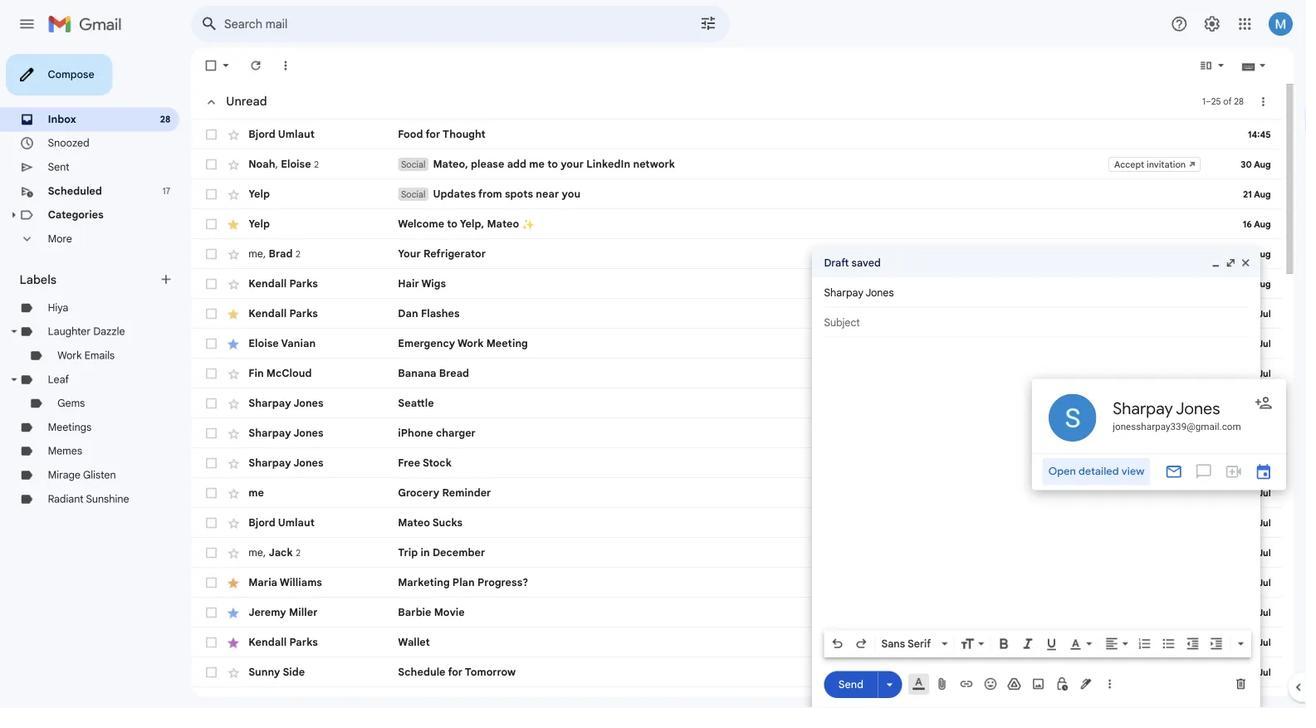 Task type: vqa. For each thing, say whether or not it's contained in the screenshot.
the bottommost on
no



Task type: describe. For each thing, give the bounding box(es) containing it.
jeremy miller
[[276, 673, 352, 688]]

in
[[467, 607, 477, 621]]

unread
[[251, 104, 296, 121]]

please
[[523, 175, 560, 190]]

welcome to yelp, mateo
[[442, 242, 579, 256]]

snoozed link
[[53, 152, 99, 166]]

welcome to yelp, mateo link
[[442, 241, 1306, 257]]

, for eloise
[[306, 175, 309, 189]]

gmail image
[[53, 10, 144, 43]]

work inside labels navigation
[[64, 388, 91, 402]]

meeting
[[540, 375, 586, 389]]

work inside row
[[508, 375, 537, 389]]

me , jack
[[276, 607, 325, 621]]

leaf link
[[53, 414, 77, 429]]

font ‪(⌘⇧5, ⌘⇧6)‬ list box
[[1043, 707, 1056, 708]]

emergency work meeting link
[[442, 374, 1306, 390]]

banana bread link
[[442, 407, 1306, 423]]

me right add
[[587, 175, 605, 190]]

draft saved dialog
[[902, 275, 1306, 708]]

free stock
[[442, 507, 501, 522]]

hair
[[442, 308, 465, 322]]

accept
[[1238, 176, 1271, 189]]

mateo sucks link
[[442, 573, 1306, 590]]

food for thought
[[442, 142, 539, 156]]

hiya link
[[53, 335, 76, 349]]

categories
[[53, 232, 115, 246]]

thought
[[491, 142, 539, 156]]

emails
[[94, 388, 127, 402]]

unread tab panel
[[213, 93, 1306, 708]]

sharpay for iphone
[[276, 474, 323, 488]]

parks for dan
[[321, 341, 353, 356]]

mccloud
[[296, 408, 346, 422]]

network
[[703, 175, 750, 190]]

inbox link
[[53, 125, 85, 140]]

dan flashes
[[442, 341, 510, 356]]

accept invitatio
[[1238, 176, 1306, 189]]

jeremy
[[276, 673, 318, 688]]

mateo,
[[481, 175, 520, 190]]

bread
[[487, 408, 521, 422]]

maria williams
[[276, 640, 357, 655]]

seattle link
[[442, 440, 1306, 457]]

emergency work meeting
[[442, 375, 586, 389]]

4 row from the top
[[213, 232, 1306, 266]]

free stock link
[[442, 506, 1306, 523]]

12 row from the top
[[213, 498, 1306, 531]]

scheduled link
[[53, 205, 113, 219]]

iphone charger link
[[442, 473, 1306, 490]]

seattle
[[442, 441, 482, 455]]

kendall parks for dan flashes
[[276, 341, 353, 356]]

information card element
[[1147, 421, 1306, 545]]

iphone
[[442, 474, 481, 488]]

labels navigation
[[0, 53, 213, 708]]

for
[[472, 142, 489, 156]]

row containing jeremy miller
[[213, 664, 1306, 697]]

7 row from the top
[[213, 332, 1306, 365]]

17 row from the top
[[213, 697, 1306, 708]]

yelp for 15th row from the bottom of the unread tab panel
[[276, 208, 299, 223]]

charger
[[484, 474, 528, 488]]

unread main content
[[213, 53, 1306, 708]]

1 vertical spatial eloise
[[276, 375, 309, 389]]

food
[[442, 142, 470, 156]]

hair wigs
[[442, 308, 495, 322]]

iphone charger
[[442, 474, 528, 488]]

17
[[180, 206, 189, 219]]

scheduled
[[53, 205, 113, 219]]

1 sharpay jones from the top
[[276, 441, 359, 455]]

laughter dazzle link
[[53, 361, 139, 376]]

mateo sucks
[[442, 574, 514, 588]]

hiya
[[53, 335, 76, 349]]

labels heading
[[22, 302, 176, 319]]

umlaut for food
[[308, 142, 349, 156]]

updates
[[481, 208, 528, 223]]

kendall parks for hair wigs
[[276, 308, 353, 322]]

grocery reminder link
[[442, 540, 1306, 556]]

compose
[[53, 76, 105, 90]]

gems
[[64, 441, 94, 455]]

vanian
[[312, 375, 350, 389]]

bjord for mateo
[[276, 574, 306, 588]]

free
[[442, 507, 466, 522]]

jones for free
[[325, 507, 359, 522]]

social for mateo,
[[445, 176, 472, 189]]

trip in december
[[442, 607, 539, 621]]

barbie movie link
[[442, 673, 1306, 689]]

trip in december link
[[442, 606, 1306, 623]]

me for me , brad
[[276, 275, 292, 289]]

linkedin
[[651, 175, 700, 190]]

your
[[622, 175, 648, 190]]

1 row from the top
[[213, 133, 1306, 166]]

15 row from the top
[[213, 598, 1306, 631]]

3 row from the top
[[213, 199, 1306, 232]]

categories link
[[53, 232, 115, 246]]

reminder
[[491, 541, 545, 555]]

unread button
[[218, 97, 303, 130]]

spots
[[561, 208, 592, 223]]

jones for iphone
[[325, 474, 359, 488]]

miller
[[321, 673, 352, 688]]

11 row from the top
[[213, 465, 1306, 498]]

invitatio
[[1274, 176, 1306, 189]]

search mail image
[[218, 12, 247, 42]]

sharpay jones for free
[[276, 507, 359, 522]]

eloise vanian
[[276, 375, 350, 389]]

, for brad
[[292, 275, 295, 289]]

row containing eloise vanian
[[213, 365, 1306, 399]]

font ‪(⌘⇧5, ⌘⇧6)‬ image
[[1043, 707, 1056, 708]]

1 vertical spatial to
[[496, 242, 508, 256]]

0 vertical spatial mateo
[[541, 242, 576, 256]]

0 vertical spatial eloise
[[312, 175, 345, 189]]

social updates from spots near you
[[445, 208, 645, 223]]

1 horizontal spatial to
[[608, 175, 619, 190]]

Subject field
[[916, 350, 1306, 367]]



Task type: locate. For each thing, give the bounding box(es) containing it.
work emails
[[64, 388, 127, 402]]

social up welcome on the top left of the page
[[445, 209, 472, 222]]

0 vertical spatial ,
[[306, 175, 309, 189]]

social for updates
[[445, 209, 472, 222]]

dazzle
[[104, 361, 139, 376]]

bjord
[[276, 142, 306, 156], [276, 574, 306, 588]]

memes
[[53, 494, 91, 508]]

accept invitatio button
[[1231, 174, 1306, 191]]

bjord umlaut for mateo sucks
[[276, 574, 349, 588]]

0 horizontal spatial to
[[496, 242, 508, 256]]

, for jack
[[292, 607, 295, 621]]

bjord umlaut for food for thought
[[276, 142, 349, 156]]

food for thought link
[[442, 141, 1306, 158]]

bjord up noah
[[276, 142, 306, 156]]

0 vertical spatial to
[[608, 175, 619, 190]]

0 vertical spatial yelp
[[276, 208, 299, 223]]

eloise up fin
[[276, 375, 309, 389]]

1 vertical spatial sharpay jones
[[276, 474, 359, 488]]

meetings link
[[53, 468, 102, 482]]

sharpay jones for iphone
[[276, 474, 359, 488]]

kendall for hair wigs
[[276, 308, 318, 322]]

eloise
[[312, 175, 345, 189], [276, 375, 309, 389]]

1 horizontal spatial work
[[508, 375, 537, 389]]

kendall for dan flashes
[[276, 341, 318, 356]]

9 row from the top
[[213, 399, 1306, 432]]

2 row from the top
[[213, 166, 1306, 199]]

mateo right yelp,
[[541, 242, 576, 256]]

13 row from the top
[[213, 531, 1306, 565]]

None search field
[[213, 7, 810, 46]]

your refrigerator link
[[442, 274, 1306, 291]]

2 kendall from the top
[[276, 341, 318, 356]]

maria williams row
[[213, 631, 1306, 664]]

1 vertical spatial bjord
[[276, 574, 306, 588]]

0 vertical spatial sharpay
[[276, 441, 323, 455]]

laughter dazzle
[[53, 361, 139, 376]]

2 yelp from the top
[[276, 242, 299, 256]]

sharpay
[[276, 441, 323, 455], [276, 474, 323, 488], [276, 507, 323, 522]]

1 vertical spatial mateo
[[442, 574, 477, 588]]

work up 'bread'
[[508, 375, 537, 389]]

me , brad
[[276, 275, 325, 289]]

your refrigerator
[[442, 275, 539, 289]]

umlaut
[[308, 142, 349, 156], [308, 574, 349, 588]]

28
[[178, 126, 189, 139]]

me for me , jack
[[276, 607, 292, 621]]

social inside social mateo, please add me to your linkedin network
[[445, 176, 472, 189]]

sharpay jones
[[276, 441, 359, 455], [276, 474, 359, 488], [276, 507, 359, 522]]

2 bjord umlaut from the top
[[276, 574, 349, 588]]

inbox
[[53, 125, 85, 140]]

to left yelp,
[[496, 242, 508, 256]]

kendall parks down the brad
[[276, 308, 353, 322]]

2 jones from the top
[[325, 474, 359, 488]]

8 row from the top
[[213, 365, 1306, 399]]

support image
[[1300, 17, 1306, 37]]

2 vertical spatial jones
[[325, 507, 359, 522]]

1 vertical spatial kendall
[[276, 341, 318, 356]]

umlaut up noah , eloise 2
[[308, 142, 349, 156]]

0 vertical spatial parks
[[321, 308, 353, 322]]

work emails link
[[64, 388, 127, 402]]

1 jones from the top
[[325, 441, 359, 455]]

movie
[[482, 673, 516, 688]]

1 parks from the top
[[321, 308, 353, 322]]

bjord umlaut
[[276, 142, 349, 156], [276, 574, 349, 588]]

bjord umlaut up noah , eloise 2
[[276, 142, 349, 156]]

0 vertical spatial bjord
[[276, 142, 306, 156]]

1 vertical spatial yelp
[[276, 242, 299, 256]]

16 row from the top
[[213, 664, 1306, 697]]

refresh image
[[276, 65, 292, 81]]

bjord umlaut up jack
[[276, 574, 349, 588]]

1 umlaut from the top
[[308, 142, 349, 156]]

yelp up 'me , brad'
[[276, 242, 299, 256]]

sent
[[53, 179, 77, 193]]

you
[[624, 208, 645, 223]]

laughter
[[53, 361, 101, 376]]

snoozed
[[53, 152, 99, 166]]

2 kendall parks from the top
[[276, 341, 353, 356]]

sucks
[[480, 574, 514, 588]]

2 sharpay from the top
[[276, 474, 323, 488]]

maria
[[276, 640, 308, 655]]

barbie movie
[[442, 673, 516, 688]]

1 social from the top
[[445, 176, 472, 189]]

umlaut for mateo
[[308, 574, 349, 588]]

0 vertical spatial bjord umlaut
[[276, 142, 349, 156]]

1 kendall from the top
[[276, 308, 318, 322]]

Search mail text field
[[249, 18, 731, 35]]

yelp for fourth row from the top of the unread tab panel
[[276, 242, 299, 256]]

formatting options toolbar
[[916, 701, 1306, 708]]

3 sharpay jones from the top
[[276, 507, 359, 522]]

1 kendall parks from the top
[[276, 308, 353, 322]]

fin mccloud
[[276, 408, 346, 422]]

1 vertical spatial umlaut
[[308, 574, 349, 588]]

10 row from the top
[[213, 432, 1306, 465]]

1 vertical spatial social
[[445, 209, 472, 222]]

mateo
[[541, 242, 576, 256], [442, 574, 477, 588]]

2 sharpay jones from the top
[[276, 474, 359, 488]]

welcome
[[442, 242, 493, 256]]

mateo down the "grocery"
[[442, 574, 477, 588]]

sharpay for free
[[276, 507, 323, 522]]

me left jack
[[276, 607, 292, 621]]

me for me
[[276, 541, 293, 555]]

row
[[213, 133, 1306, 166], [213, 166, 1306, 199], [213, 199, 1306, 232], [213, 232, 1306, 266], [213, 266, 1306, 299], [213, 299, 1306, 332], [213, 332, 1306, 365], [213, 365, 1306, 399], [213, 399, 1306, 432], [213, 432, 1306, 465], [213, 465, 1306, 498], [213, 498, 1306, 531], [213, 531, 1306, 565], [213, 565, 1306, 598], [213, 598, 1306, 631], [213, 664, 1306, 697], [213, 697, 1306, 708]]

sent link
[[53, 179, 77, 193]]

near
[[595, 208, 621, 223]]

0 vertical spatial sharpay jones
[[276, 441, 359, 455]]

bjord for food
[[276, 142, 306, 156]]

parks down the brad
[[321, 308, 353, 322]]

0 vertical spatial jones
[[325, 441, 359, 455]]

flashes
[[467, 341, 510, 356]]

1 vertical spatial sharpay
[[276, 474, 323, 488]]

2 umlaut from the top
[[308, 574, 349, 588]]

memes link
[[53, 494, 91, 508]]

jones
[[325, 441, 359, 455], [325, 474, 359, 488], [325, 507, 359, 522]]

None checkbox
[[226, 573, 242, 590], [226, 673, 242, 689], [226, 706, 242, 708], [226, 573, 242, 590], [226, 673, 242, 689], [226, 706, 242, 708]]

row containing noah
[[213, 166, 1306, 199]]

compose button
[[7, 60, 125, 106]]

december
[[480, 607, 539, 621]]

jack
[[298, 607, 325, 621]]

kendall down 'me , brad'
[[276, 308, 318, 322]]

2 social from the top
[[445, 209, 472, 222]]

your
[[442, 275, 467, 289]]

1 horizontal spatial eloise
[[312, 175, 345, 189]]

1 bjord umlaut from the top
[[276, 142, 349, 156]]

parks up vanian
[[321, 341, 353, 356]]

to left your
[[608, 175, 619, 190]]

2 vertical spatial sharpay
[[276, 507, 323, 522]]

social inside social updates from spots near you
[[445, 209, 472, 222]]

williams
[[310, 640, 357, 655]]

1 horizontal spatial mateo
[[541, 242, 576, 256]]

kendall up eloise vanian
[[276, 341, 318, 356]]

None checkbox
[[226, 606, 242, 623], [226, 639, 242, 656], [226, 606, 242, 623], [226, 639, 242, 656]]

, left jack
[[292, 607, 295, 621]]

from
[[531, 208, 558, 223]]

social down the food
[[445, 176, 472, 189]]

2 vertical spatial ,
[[292, 607, 295, 621]]

0 horizontal spatial eloise
[[276, 375, 309, 389]]

Message Body text field
[[916, 383, 1306, 696]]

barbie
[[442, 673, 479, 688]]

2 bjord from the top
[[276, 574, 306, 588]]

labels
[[22, 302, 63, 319]]

me up me , jack
[[276, 541, 293, 555]]

kendall parks up eloise vanian
[[276, 341, 353, 356]]

2 vertical spatial sharpay jones
[[276, 507, 359, 522]]

, left 2
[[306, 175, 309, 189]]

gems link
[[64, 441, 94, 455]]

bjord up me , jack
[[276, 574, 306, 588]]

5 row from the top
[[213, 266, 1306, 299]]

1 vertical spatial parks
[[321, 341, 353, 356]]

work down "laughter"
[[64, 388, 91, 402]]

meetings
[[53, 468, 102, 482]]

3 sharpay from the top
[[276, 507, 323, 522]]

parks for hair
[[321, 308, 353, 322]]

2
[[348, 176, 354, 189]]

umlaut up jack
[[308, 574, 349, 588]]

0 vertical spatial umlaut
[[308, 142, 349, 156]]

0 horizontal spatial mateo
[[442, 574, 477, 588]]

brad
[[298, 275, 325, 289]]

1 vertical spatial jones
[[325, 474, 359, 488]]

0 horizontal spatial work
[[64, 388, 91, 402]]

dan
[[442, 341, 464, 356]]

0 vertical spatial kendall
[[276, 308, 318, 322]]

1 bjord from the top
[[276, 142, 306, 156]]

eloise left 2
[[312, 175, 345, 189]]

14 row from the top
[[213, 565, 1306, 598]]

me left the brad
[[276, 275, 292, 289]]

row containing fin mccloud
[[213, 399, 1306, 432]]

kendall
[[276, 308, 318, 322], [276, 341, 318, 356]]

1 vertical spatial kendall parks
[[276, 341, 353, 356]]

banana
[[442, 408, 484, 422]]

social mateo, please add me to your linkedin network
[[445, 175, 750, 190]]

1 vertical spatial ,
[[292, 275, 295, 289]]

main menu image
[[20, 17, 40, 37]]

fin
[[276, 408, 293, 422]]

, left the brad
[[292, 275, 295, 289]]

hair wigs link
[[442, 307, 1306, 324]]

1 vertical spatial bjord umlaut
[[276, 574, 349, 588]]

yelp down noah
[[276, 208, 299, 223]]

1 sharpay from the top
[[276, 441, 323, 455]]

0 vertical spatial social
[[445, 176, 472, 189]]

grocery reminder
[[442, 541, 545, 555]]

refrigerator
[[470, 275, 539, 289]]

emergency
[[442, 375, 505, 389]]

0 vertical spatial kendall parks
[[276, 308, 353, 322]]

noah
[[276, 175, 306, 189]]

2 parks from the top
[[321, 341, 353, 356]]

3 jones from the top
[[325, 507, 359, 522]]

1 yelp from the top
[[276, 208, 299, 223]]

6 row from the top
[[213, 299, 1306, 332]]

banana bread
[[442, 408, 521, 422]]



